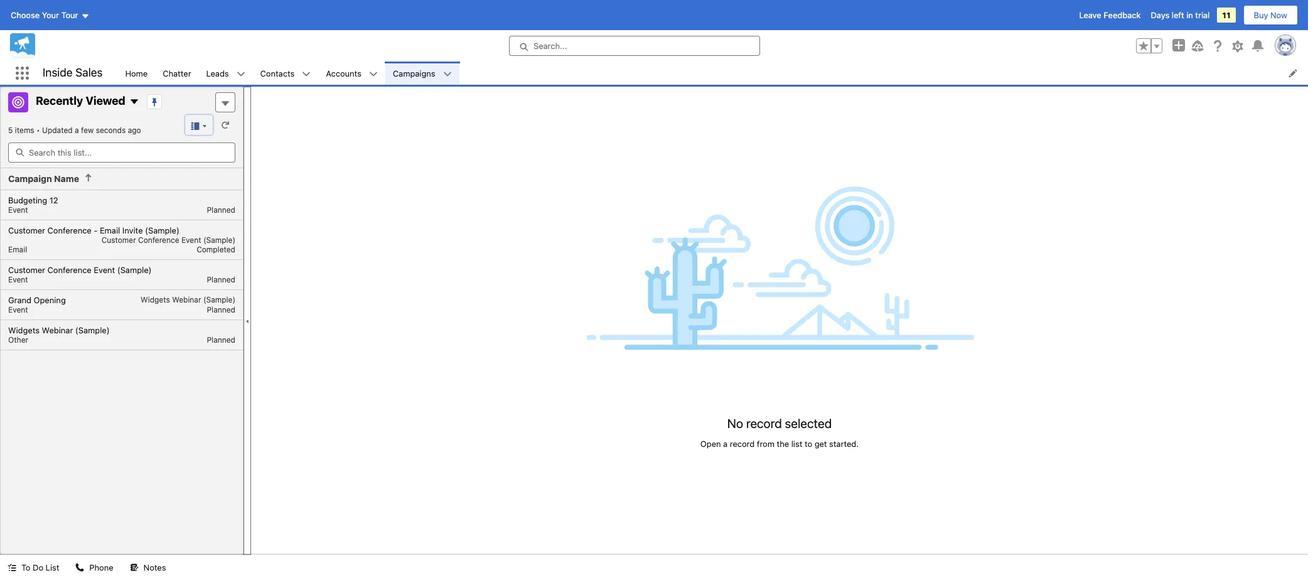 Task type: locate. For each thing, give the bounding box(es) containing it.
3 planned from the top
[[207, 305, 235, 314]]

1 vertical spatial webinar
[[42, 325, 73, 335]]

widgets webinar (sample) down the "completed" on the left top
[[141, 295, 235, 304]]

text default image right contacts
[[302, 70, 311, 78]]

days left in trial
[[1151, 10, 1210, 20]]

-
[[94, 225, 98, 235]]

campaigns link
[[385, 62, 443, 85]]

a right open
[[723, 438, 728, 449]]

1 horizontal spatial widgets webinar (sample)
[[141, 295, 235, 304]]

the
[[777, 438, 789, 449]]

invite
[[122, 225, 143, 235]]

leave feedback
[[1079, 10, 1141, 20]]

text default image right name
[[84, 173, 93, 182]]

1 horizontal spatial email
[[100, 225, 120, 235]]

0 vertical spatial a
[[75, 126, 79, 135]]

list
[[118, 62, 1308, 85]]

grand opening
[[8, 295, 66, 305]]

open a record from the list to get started.
[[700, 438, 859, 449]]

1 vertical spatial widgets
[[8, 325, 40, 335]]

none search field inside the recently viewed|campaigns|list view element
[[8, 142, 235, 163]]

widgets webinar (sample)
[[141, 295, 235, 304], [8, 325, 110, 335]]

event up the grand
[[8, 275, 28, 284]]

(sample)
[[145, 225, 179, 235], [203, 235, 235, 245], [117, 265, 152, 275], [203, 295, 235, 304], [75, 325, 110, 335]]

contacts link
[[253, 62, 302, 85]]

webinar down the "completed" on the left top
[[172, 295, 201, 304]]

seconds
[[96, 126, 126, 135]]

5
[[8, 126, 13, 135]]

choose
[[11, 10, 40, 20]]

0 horizontal spatial webinar
[[42, 325, 73, 335]]

webinar down opening
[[42, 325, 73, 335]]

1 vertical spatial email
[[8, 245, 27, 254]]

do
[[33, 562, 43, 573]]

1 vertical spatial a
[[723, 438, 728, 449]]

to do list button
[[0, 555, 67, 580]]

text default image
[[302, 70, 311, 78], [129, 97, 139, 107], [130, 563, 138, 572]]

1 horizontal spatial widgets
[[141, 295, 170, 304]]

conference
[[47, 225, 91, 235], [138, 235, 179, 245], [47, 265, 91, 275]]

items
[[15, 126, 34, 135]]

customer down budgeting
[[8, 225, 45, 235]]

inside
[[43, 66, 73, 79]]

customer for customer conference - email invite (sample) customer conference event (sample)
[[8, 225, 45, 235]]

chatter
[[163, 68, 191, 78]]

leave
[[1079, 10, 1102, 20]]

2 vertical spatial text default image
[[130, 563, 138, 572]]

widgets
[[141, 295, 170, 304], [8, 325, 40, 335]]

inside sales
[[43, 66, 103, 79]]

0 vertical spatial email
[[100, 225, 120, 235]]

text default image inside campaigns 'list item'
[[443, 70, 452, 78]]

email down budgeting
[[8, 245, 27, 254]]

few
[[81, 126, 94, 135]]

•
[[36, 126, 40, 135]]

conference left -
[[47, 225, 91, 235]]

record up from
[[746, 416, 782, 430]]

1 vertical spatial text default image
[[129, 97, 139, 107]]

text default image left to
[[8, 563, 16, 572]]

home link
[[118, 62, 155, 85]]

4 planned from the top
[[207, 335, 235, 344]]

0 vertical spatial widgets
[[141, 295, 170, 304]]

conference up opening
[[47, 265, 91, 275]]

1 vertical spatial widgets webinar (sample)
[[8, 325, 110, 335]]

list
[[46, 562, 59, 573]]

opening
[[34, 295, 66, 305]]

customer conference event (sample)
[[8, 265, 152, 275]]

event right invite
[[181, 235, 201, 245]]

budgeting 12
[[8, 195, 58, 205]]

planned for widgets webinar (sample)
[[207, 335, 235, 344]]

no record selected
[[727, 416, 832, 430]]

text default image right leads
[[236, 70, 245, 78]]

0 vertical spatial record
[[746, 416, 782, 430]]

email right -
[[100, 225, 120, 235]]

record
[[746, 416, 782, 430], [730, 438, 755, 449]]

buy now button
[[1243, 5, 1298, 25]]

1 planned from the top
[[207, 205, 235, 214]]

1 horizontal spatial a
[[723, 438, 728, 449]]

planned
[[207, 205, 235, 214], [207, 275, 235, 284], [207, 305, 235, 314], [207, 335, 235, 344]]

group
[[1136, 38, 1163, 53]]

event down campaign
[[8, 205, 28, 214]]

0 horizontal spatial a
[[75, 126, 79, 135]]

customer up the grand
[[8, 265, 45, 275]]

trial
[[1195, 10, 1210, 20]]

0 vertical spatial webinar
[[172, 295, 201, 304]]

recently viewed|campaigns|list view element
[[0, 87, 244, 555]]

text default image
[[236, 70, 245, 78], [369, 70, 378, 78], [443, 70, 452, 78], [84, 173, 93, 182], [8, 563, 16, 572], [76, 563, 84, 572]]

no
[[727, 416, 743, 430]]

grand
[[8, 295, 31, 305]]

2 planned from the top
[[207, 275, 235, 284]]

text default image up ago
[[129, 97, 139, 107]]

list
[[791, 438, 802, 449]]

started.
[[829, 438, 859, 449]]

a
[[75, 126, 79, 135], [723, 438, 728, 449]]

search...
[[534, 41, 567, 51]]

0 horizontal spatial widgets webinar (sample)
[[8, 325, 110, 335]]

event down customer conference - email invite (sample) customer conference event (sample)
[[94, 265, 115, 275]]

text default image right campaigns
[[443, 70, 452, 78]]

search... button
[[509, 36, 760, 56]]

1 horizontal spatial webinar
[[172, 295, 201, 304]]

text default image left notes
[[130, 563, 138, 572]]

text default image left 'phone'
[[76, 563, 84, 572]]

0 horizontal spatial email
[[8, 245, 27, 254]]

completed
[[197, 245, 235, 254]]

record down no at the right bottom of the page
[[730, 438, 755, 449]]

accounts
[[326, 68, 362, 78]]

a left few
[[75, 126, 79, 135]]

customer conference - email invite (sample) customer conference event (sample)
[[8, 225, 235, 245]]

widgets webinar (sample) down opening
[[8, 325, 110, 335]]

recently viewed status
[[8, 126, 42, 135]]

0 vertical spatial text default image
[[302, 70, 311, 78]]

webinar
[[172, 295, 201, 304], [42, 325, 73, 335]]

None search field
[[8, 142, 235, 163]]

from
[[757, 438, 775, 449]]

email
[[100, 225, 120, 235], [8, 245, 27, 254]]

accounts list item
[[318, 62, 385, 85]]

text default image right accounts
[[369, 70, 378, 78]]

to
[[21, 562, 30, 573]]

recently viewed
[[36, 94, 125, 108]]

recently
[[36, 94, 83, 108]]

left
[[1172, 10, 1184, 20]]

event
[[8, 205, 28, 214], [181, 235, 201, 245], [94, 265, 115, 275], [8, 275, 28, 284], [8, 305, 28, 314]]

0 horizontal spatial widgets
[[8, 325, 40, 335]]

event up other
[[8, 305, 28, 314]]

customer
[[8, 225, 45, 235], [101, 235, 136, 245], [8, 265, 45, 275]]



Task type: vqa. For each thing, say whether or not it's contained in the screenshot.
Account
no



Task type: describe. For each thing, give the bounding box(es) containing it.
open
[[700, 438, 721, 449]]

customer right -
[[101, 235, 136, 245]]

5 items • updated a few seconds ago
[[8, 126, 141, 135]]

text default image inside the recently viewed|campaigns|list view element
[[129, 97, 139, 107]]

a inside no record selected main content
[[723, 438, 728, 449]]

leads
[[206, 68, 229, 78]]

days
[[1151, 10, 1170, 20]]

phone
[[89, 562, 113, 573]]

12
[[49, 195, 58, 205]]

other
[[8, 335, 28, 344]]

buy now
[[1254, 10, 1288, 20]]

campaigns
[[393, 68, 435, 78]]

planned for budgeting 12
[[207, 205, 235, 214]]

email inside customer conference - email invite (sample) customer conference event (sample)
[[100, 225, 120, 235]]

to do list
[[21, 562, 59, 573]]

campaign name
[[8, 173, 79, 184]]

text default image inside 'contacts' list item
[[302, 70, 311, 78]]

in
[[1187, 10, 1193, 20]]

conference for (sample)
[[47, 265, 91, 275]]

campaigns list item
[[385, 62, 459, 85]]

11
[[1222, 10, 1231, 20]]

chatter link
[[155, 62, 199, 85]]

choose your tour button
[[10, 5, 90, 25]]

notes
[[144, 562, 166, 573]]

leads link
[[199, 62, 236, 85]]

text default image inside the phone button
[[76, 563, 84, 572]]

feedback
[[1104, 10, 1141, 20]]

text default image inside the recently viewed|campaigns|list view element
[[84, 173, 93, 182]]

text default image inside leads "list item"
[[236, 70, 245, 78]]

no record selected main content
[[251, 87, 1308, 555]]

accounts link
[[318, 62, 369, 85]]

now
[[1271, 10, 1288, 20]]

leads list item
[[199, 62, 253, 85]]

ago
[[128, 126, 141, 135]]

name
[[54, 173, 79, 184]]

select an item from this list to open it. list box
[[1, 190, 243, 350]]

to
[[805, 438, 812, 449]]

choose your tour
[[11, 10, 78, 20]]

leave feedback link
[[1079, 10, 1141, 20]]

updated
[[42, 126, 73, 135]]

conference for email
[[47, 225, 91, 235]]

Search Recently Viewed list view. search field
[[8, 142, 235, 163]]

phone button
[[68, 555, 121, 580]]

contacts list item
[[253, 62, 318, 85]]

event inside customer conference - email invite (sample) customer conference event (sample)
[[181, 235, 201, 245]]

campaign
[[8, 173, 52, 184]]

0 vertical spatial widgets webinar (sample)
[[141, 295, 235, 304]]

text default image inside accounts list item
[[369, 70, 378, 78]]

list containing home
[[118, 62, 1308, 85]]

text default image inside 'to do list' button
[[8, 563, 16, 572]]

budgeting
[[8, 195, 47, 205]]

text default image inside notes button
[[130, 563, 138, 572]]

a inside the recently viewed|campaigns|list view element
[[75, 126, 79, 135]]

buy
[[1254, 10, 1268, 20]]

planned for customer conference event (sample)
[[207, 275, 235, 284]]

your
[[42, 10, 59, 20]]

viewed
[[86, 94, 125, 108]]

get
[[815, 438, 827, 449]]

1 vertical spatial record
[[730, 438, 755, 449]]

customer for customer conference event (sample)
[[8, 265, 45, 275]]

contacts
[[260, 68, 295, 78]]

tour
[[61, 10, 78, 20]]

selected
[[785, 416, 832, 430]]

notes button
[[122, 555, 174, 580]]

home
[[125, 68, 148, 78]]

sales
[[75, 66, 103, 79]]

conference left the "completed" on the left top
[[138, 235, 179, 245]]



